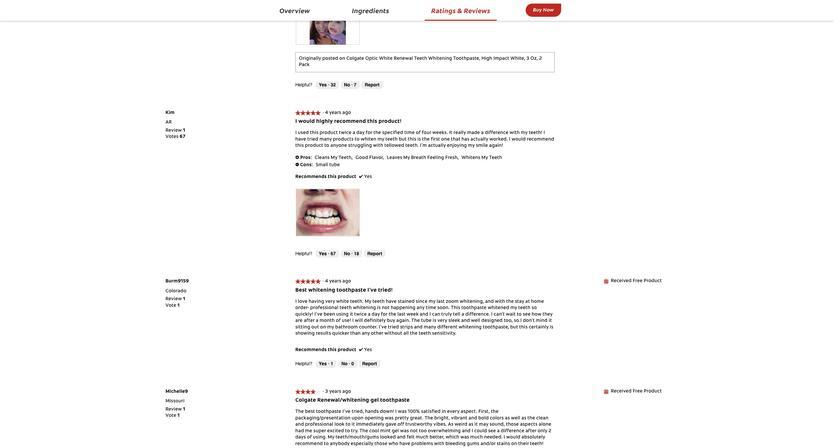 Task type: locate. For each thing, give the bounding box(es) containing it.
2 inside originally posted on colgate optic white renewal teeth whitening toothpaste, high impact white, 3 oz, 2 pack
[[540, 56, 543, 61]]

yes left no · 0
[[319, 362, 327, 367]]

2 ⊞ received free product from the top
[[604, 390, 663, 395]]

· for no · 18
[[352, 251, 353, 257]]

years up highly
[[330, 111, 342, 115]]

day inside i love having very white teeth. my teeth have stained since my last zoom whitening, and with the stay at home order- professional teeth whitening is not happening any time soon. this toothpaste whitened my teeth so quickly! i've been using it twice a day for the last week and i can truly tell a difference. i can't wait to see how they are after a month of use! i will definitely buy again. the tube is very sleek and well designed too, so i don't mind it sitting out on my bathroom counter. i've tried strips and many different whitening toothpaste, but this certainly is showing results quicker than any other without all the teeth sensitivity.
[[372, 313, 380, 317]]

2 much from the left
[[471, 436, 483, 441]]

1 horizontal spatial gel
[[392, 430, 399, 434]]

not up felt
[[410, 430, 418, 434]]

2
[[540, 56, 543, 61], [549, 430, 552, 434]]

0 vertical spatial review 1 vote 1
[[166, 298, 185, 309]]

white,
[[511, 56, 526, 61]]

★★★★★
[[296, 110, 321, 115], [296, 110, 321, 115], [296, 279, 321, 284], [296, 279, 321, 284], [296, 390, 321, 395], [296, 390, 321, 395]]

67 inside review 1 votes 67
[[180, 135, 186, 140]]

0 vertical spatial ⊞ received free product
[[604, 279, 663, 284]]

1 review 1 vote 1 from the top
[[166, 298, 185, 309]]

1 vertical spatial but
[[511, 326, 519, 330]]

as
[[448, 423, 454, 428]]

day up whiten
[[357, 131, 365, 136]]

no left 0
[[342, 362, 348, 367]]

0 vertical spatial ✔
[[359, 175, 363, 180]]

cleans
[[315, 156, 330, 160]]

i'm
[[420, 144, 427, 148]]

tube inside i love having very white teeth. my teeth have stained since my last zoom whitening, and with the stay at home order- professional teeth whitening is not happening any time soon. this toothpaste whitened my teeth so quickly! i've been using it twice a day for the last week and i can truly tell a difference. i can't wait to see how they are after a month of use! i will definitely buy again. the tube is very sleek and well designed too, so i don't mind it sitting out on my bathroom counter. i've tried strips and many different whitening toothpaste, but this certainly is showing results quicker than any other without all the teeth sensitivity.
[[421, 319, 432, 324]]

2 content helpfulness group from the top
[[296, 250, 386, 258]]

many inside i love having very white teeth. my teeth have stained since my last zoom whitening, and with the stay at home order- professional teeth whitening is not happening any time soon. this toothpaste whitened my teeth so quickly! i've been using it twice a day for the last week and i can truly tell a difference. i can't wait to see how they are after a month of use! i will definitely buy again. the tube is very sleek and well designed too, so i don't mind it sitting out on my bathroom counter. i've tried strips and many different whitening toothpaste, but this certainly is showing results quicker than any other without all the teeth sensitivity.
[[424, 326, 437, 330]]

4
[[325, 111, 328, 115], [325, 280, 328, 284]]

been
[[324, 313, 335, 317]]

the
[[412, 319, 420, 324], [296, 410, 304, 415], [425, 417, 434, 421], [360, 430, 368, 434]]

0 vertical spatial professional
[[311, 306, 339, 311]]

2 vertical spatial would
[[507, 436, 521, 441]]

1 horizontal spatial day
[[372, 313, 380, 317]]

to left the anyone
[[325, 144, 330, 148]]

received for colgate renewal/whitening gel toothpaste
[[611, 390, 632, 394]]

many up the anyone
[[320, 137, 332, 142]]

years up renewal/whitening
[[330, 390, 342, 395]]

tried,
[[352, 410, 364, 415]]

0 vertical spatial after
[[304, 319, 315, 324]]

1 vertical spatial not
[[410, 430, 418, 434]]

2 product from the top
[[644, 390, 663, 394]]

1 list from the top
[[166, 128, 186, 141]]

⊞ received free product for best whitening toothpaste i've tried!
[[604, 279, 663, 284]]

1 review from the top
[[166, 129, 182, 133]]

0 vertical spatial report
[[365, 82, 380, 88]]

toothpaste up packaging/presentation
[[316, 410, 342, 415]]

yes for no · 0
[[319, 362, 327, 367]]

0 vertical spatial list
[[166, 128, 186, 141]]

gel down gave
[[392, 430, 399, 434]]

helpful? for yes · 32
[[296, 82, 313, 88]]

mind
[[536, 319, 548, 324]]

would
[[299, 119, 315, 124], [512, 137, 526, 142], [507, 436, 521, 441]]

-
[[296, 163, 299, 167]]

twice
[[339, 131, 352, 136], [355, 313, 367, 317]]

was up the pretty
[[398, 410, 407, 415]]

a right made
[[482, 131, 484, 136]]

2 inside the best toothpaste i've tried, hands down! i was 100% satisfied in every aspect. first, the packaging/presentation upon opening was pretty great. the bright, vibrant and bold colors as well as the clean and professional look to it immediately gave off trustworthy vibes. as weird as it may sound, those aspects alone had me super excited to try. the cool mint gel was not too overwhelming and i could see a difference after only 2 days of using. my teeth/mouth/gums looked and felt much better, which was much needed. i would absolutely recommend to anybody especially those who have problems with bleeding gums and/or stains on their teeth!
[[549, 430, 552, 434]]

1 horizontal spatial teeth.
[[406, 144, 419, 148]]

those right sound,
[[506, 423, 519, 428]]

to up 'struggling' in the top of the page
[[355, 137, 360, 142]]

0 horizontal spatial gel
[[371, 398, 379, 404]]

1 vertical spatial helpful?
[[296, 251, 313, 257]]

3 ago from the top
[[343, 390, 351, 395]]

✔ down good
[[359, 175, 363, 180]]

absolutely
[[522, 436, 546, 441]]

0 vertical spatial recommends
[[296, 175, 327, 180]]

see inside the best toothpaste i've tried, hands down! i was 100% satisfied in every aspect. first, the packaging/presentation upon opening was pretty great. the bright, vibrant and bold colors as well as the clean and professional look to it immediately gave off trustworthy vibes. as weird as it may sound, those aspects alone had me super excited to try. the cool mint gel was not too overwhelming and i could see a difference after only 2 days of using. my teeth/mouth/gums looked and felt much better, which was much needed. i would absolutely recommend to anybody especially those who have problems with bleeding gums and/or stains on their teeth!
[[489, 430, 496, 434]]

0 vertical spatial so
[[532, 306, 537, 311]]

no left 18 on the bottom left of page
[[344, 251, 350, 257]]

1 vertical spatial have
[[386, 300, 397, 305]]

recommend inside the best toothpaste i've tried, hands down! i was 100% satisfied in every aspect. first, the packaging/presentation upon opening was pretty great. the bright, vibrant and bold colors as well as the clean and professional look to it immediately gave off trustworthy vibes. as weird as it may sound, those aspects alone had me super excited to try. the cool mint gel was not too overwhelming and i could see a difference after only 2 days of using. my teeth/mouth/gums looked and felt much better, which was much needed. i would absolutely recommend to anybody especially those who have problems with bleeding gums and/or stains on their teeth!
[[296, 442, 323, 447]]

teeth! inside the i used this product twice a day for the specified time of four weeks. it really made a difference with my teeth! i have tried many products to whiten my teeth but this is the first one that has actually worked. i would recommend this product to anyone struggling with tellowed teeth. i'm actually enjoying my smile again!
[[529, 131, 543, 136]]

sleek
[[449, 319, 461, 324]]

whiten
[[361, 137, 377, 142]]

yes for no · 18
[[319, 251, 327, 257]]

1 vertical spatial ⊞
[[604, 390, 609, 395]]

with inside the best toothpaste i've tried, hands down! i was 100% satisfied in every aspect. first, the packaging/presentation upon opening was pretty great. the bright, vibrant and bold colors as well as the clean and professional look to it immediately gave off trustworthy vibes. as weird as it may sound, those aspects alone had me super excited to try. the cool mint gel was not too overwhelming and i could see a difference after only 2 days of using. my teeth/mouth/gums looked and felt much better, which was much needed. i would absolutely recommend to anybody especially those who have problems with bleeding gums and/or stains on their teeth!
[[435, 442, 445, 447]]

1 horizontal spatial any
[[417, 306, 425, 311]]

1 vertical spatial recommends this product ✔ yes
[[296, 348, 372, 353]]

2 list from the top
[[166, 297, 185, 310]]

0 vertical spatial ⊞
[[604, 279, 609, 284]]

report button for 7
[[362, 81, 383, 89]]

2 vertical spatial report
[[362, 362, 377, 367]]

pros:
[[301, 156, 312, 160]]

not inside i love having very white teeth. my teeth have stained since my last zoom whitening, and with the stay at home order- professional teeth whitening is not happening any time soon. this toothpaste whitened my teeth so quickly! i've been using it twice a day for the last week and i can truly tell a difference. i can't wait to see how they are after a month of use! i will definitely buy again. the tube is very sleek and well designed too, so i don't mind it sitting out on my bathroom counter. i've tried strips and many different whitening toothpaste, but this certainly is showing results quicker than any other without all the teeth sensitivity.
[[382, 306, 390, 311]]

helpful? left yes · 67
[[296, 251, 313, 257]]

1 vertical spatial whitening
[[353, 306, 376, 311]]

4 up highly
[[325, 111, 328, 115]]

product down highly
[[320, 131, 338, 136]]

1 vertical spatial any
[[362, 332, 370, 337]]

on left their
[[512, 442, 518, 447]]

0 horizontal spatial have
[[296, 137, 306, 142]]

teeth inside originally posted on colgate optic white renewal teeth whitening toothpaste, high impact white, 3 oz, 2 pack
[[415, 56, 428, 61]]

so right too,
[[514, 319, 520, 324]]

difference inside the i used this product twice a day for the specified time of four weeks. it really made a difference with my teeth! i have tried many products to whiten my teeth but this is the first one that has actually worked. i would recommend this product to anyone struggling with tellowed teeth. i'm actually enjoying my smile again!
[[485, 131, 509, 136]]

it left may
[[475, 423, 478, 428]]

and down weird
[[462, 430, 471, 434]]

tell
[[454, 313, 461, 317]]

2 ⊞ from the top
[[604, 390, 609, 395]]

· for no · 0
[[349, 362, 350, 367]]

colgate
[[347, 56, 364, 61], [296, 398, 316, 404]]

0 horizontal spatial well
[[471, 319, 481, 324]]

those down looked
[[375, 442, 388, 447]]

report for no · 7
[[365, 82, 380, 88]]

see up needed.
[[489, 430, 496, 434]]

day up definitely
[[372, 313, 380, 317]]

review inside review 1 votes 67
[[166, 129, 182, 133]]

2 years from the top
[[330, 280, 342, 284]]

ago up the best whitening toothpaste i've tried!
[[343, 280, 351, 284]]

1 vertical spatial list
[[166, 297, 185, 310]]

· left 7
[[352, 82, 353, 88]]

as
[[505, 417, 510, 421], [522, 417, 527, 421], [469, 423, 474, 428]]

1 horizontal spatial on
[[340, 56, 346, 61]]

1 inside content helpfulness group
[[331, 362, 333, 367]]

0 vertical spatial helpful?
[[296, 82, 313, 88]]

2 ago from the top
[[343, 280, 351, 284]]

this up 'breath'
[[408, 137, 417, 142]]

0 vertical spatial ago
[[343, 111, 351, 115]]

· left 18 on the bottom left of page
[[352, 251, 353, 257]]

whitening up having
[[309, 288, 336, 293]]

product
[[644, 279, 663, 284], [644, 390, 663, 394]]

recommends this product ✔ yes down small
[[296, 175, 372, 180]]

toothpaste inside i love having very white teeth. my teeth have stained since my last zoom whitening, and with the stay at home order- professional teeth whitening is not happening any time soon. this toothpaste whitened my teeth so quickly! i've been using it twice a day for the last week and i can truly tell a difference. i can't wait to see how they are after a month of use! i will definitely buy again. the tube is very sleek and well designed too, so i don't mind it sitting out on my bathroom counter. i've tried strips and many different whitening toothpaste, but this certainly is showing results quicker than any other without all the teeth sensitivity.
[[462, 306, 487, 311]]

for inside i love having very white teeth. my teeth have stained since my last zoom whitening, and with the stay at home order- professional teeth whitening is not happening any time soon. this toothpaste whitened my teeth so quickly! i've been using it twice a day for the last week and i can truly tell a difference. i can't wait to see how they are after a month of use! i will definitely buy again. the tube is very sleek and well designed too, so i don't mind it sitting out on my bathroom counter. i've tried strips and many different whitening toothpaste, but this certainly is showing results quicker than any other without all the teeth sensitivity.
[[381, 313, 388, 317]]

of inside the i used this product twice a day for the specified time of four weeks. it really made a difference with my teeth! i have tried many products to whiten my teeth but this is the first one that has actually worked. i would recommend this product to anyone struggling with tellowed teeth. i'm actually enjoying my smile again!
[[416, 131, 421, 136]]

felt
[[407, 436, 415, 441]]

0 horizontal spatial see
[[489, 430, 496, 434]]

1 horizontal spatial much
[[471, 436, 483, 441]]

2 vertical spatial have
[[400, 442, 411, 447]]

1 vertical spatial see
[[489, 430, 496, 434]]

any down 'counter.'
[[362, 332, 370, 337]]

a inside the best toothpaste i've tried, hands down! i was 100% satisfied in every aspect. first, the packaging/presentation upon opening was pretty great. the bright, vibrant and bold colors as well as the clean and professional look to it immediately gave off trustworthy vibes. as weird as it may sound, those aspects alone had me super excited to try. the cool mint gel was not too overwhelming and i could see a difference after only 2 days of using. my teeth/mouth/gums looked and felt much better, which was much needed. i would absolutely recommend to anybody especially those who have problems with bleeding gums and/or stains on their teeth!
[[498, 430, 500, 434]]

list
[[166, 128, 186, 141], [166, 297, 185, 310], [166, 407, 185, 420]]

tube inside + pros: cleans my teeth, good flavor, leaves my breath feeling fresh, whitens my teeth - cons: small tube
[[330, 163, 340, 168]]

have inside i love having very white teeth. my teeth have stained since my last zoom whitening, and with the stay at home order- professional teeth whitening is not happening any time soon. this toothpaste whitened my teeth so quickly! i've been using it twice a day for the last week and i can truly tell a difference. i can't wait to see how they are after a month of use! i will definitely buy again. the tube is very sleek and well designed too, so i don't mind it sitting out on my bathroom counter. i've tried strips and many different whitening toothpaste, but this certainly is showing results quicker than any other without all the teeth sensitivity.
[[386, 300, 397, 305]]

0 vertical spatial but
[[399, 137, 407, 142]]

tube down since
[[421, 319, 432, 324]]

0 vertical spatial recommend
[[334, 119, 366, 124]]

this
[[368, 119, 378, 124], [310, 131, 319, 136], [408, 137, 417, 142], [296, 144, 304, 148], [328, 175, 337, 180], [520, 326, 528, 330], [328, 348, 337, 353]]

vote
[[166, 304, 176, 309], [166, 414, 176, 419]]

review
[[166, 129, 182, 133], [166, 298, 182, 302], [166, 408, 182, 412]]

0 vertical spatial many
[[320, 137, 332, 142]]

buy now
[[533, 6, 554, 13]]

tube right small
[[330, 163, 340, 168]]

ago for renewal/whitening
[[343, 390, 351, 395]]

have down used
[[296, 137, 306, 142]]

ago up renewal/whitening
[[343, 390, 351, 395]]

2 review 1 vote 1 from the top
[[166, 408, 185, 419]]

2 helpful? from the top
[[296, 251, 313, 257]]

now
[[544, 6, 554, 13]]

list for yes · 67
[[166, 128, 186, 141]]

ratings & reviews
[[432, 6, 491, 15]]

without
[[385, 332, 403, 337]]

tried inside i love having very white teeth. my teeth have stained since my last zoom whitening, and with the stay at home order- professional teeth whitening is not happening any time soon. this toothpaste whitened my teeth so quickly! i've been using it twice a day for the last week and i can truly tell a difference. i can't wait to see how they are after a month of use! i will definitely buy again. the tube is very sleek and well designed too, so i don't mind it sitting out on my bathroom counter. i've tried strips and many different whitening toothpaste, but this certainly is showing results quicker than any other without all the teeth sensitivity.
[[388, 326, 399, 330]]

would right worked.
[[512, 137, 526, 142]]

1 vertical spatial last
[[398, 313, 406, 317]]

to
[[355, 137, 360, 142], [325, 144, 330, 148], [517, 313, 522, 317], [346, 423, 351, 428], [345, 430, 350, 434], [324, 442, 329, 447]]

report right 18 on the bottom left of page
[[368, 251, 382, 257]]

certainly
[[529, 326, 549, 330]]

good
[[356, 156, 368, 160]]

and down the aspect.
[[469, 417, 478, 421]]

0 vertical spatial very
[[326, 300, 335, 305]]

1 horizontal spatial tried
[[388, 326, 399, 330]]

2 free from the top
[[633, 390, 643, 394]]

list down ar
[[166, 128, 186, 141]]

this left product!
[[368, 119, 378, 124]]

1 horizontal spatial colgate
[[347, 56, 364, 61]]

1 product from the top
[[644, 279, 663, 284]]

1 vertical spatial for
[[381, 313, 388, 317]]

teeth,
[[339, 156, 353, 160]]

⊞ received free product
[[604, 279, 663, 284], [604, 390, 663, 395]]

1 ⊞ received free product from the top
[[604, 279, 663, 284]]

1 horizontal spatial twice
[[355, 313, 367, 317]]

0 vertical spatial years
[[330, 111, 342, 115]]

product for colgate renewal/whitening gel toothpaste
[[644, 390, 663, 394]]

first,
[[479, 410, 490, 415]]

1 horizontal spatial many
[[424, 326, 437, 330]]

review 1 vote 1 down missouri
[[166, 408, 185, 419]]

sensitivity.
[[433, 332, 457, 337]]

i would highly recommend this product!
[[296, 119, 402, 124]]

3 content helpfulness group from the top
[[296, 361, 381, 368]]

helpful? for yes · 1
[[296, 362, 313, 367]]

yes for no · 7
[[319, 82, 327, 88]]

and
[[486, 300, 494, 305], [420, 313, 429, 317], [462, 319, 470, 324], [414, 326, 423, 330], [469, 417, 478, 421], [296, 423, 304, 428], [462, 430, 471, 434], [397, 436, 406, 441]]

0 horizontal spatial tube
[[330, 163, 340, 168]]

0 vertical spatial see
[[523, 313, 531, 317]]

for
[[366, 131, 373, 136], [381, 313, 388, 317]]

whitening
[[309, 288, 336, 293], [353, 306, 376, 311], [459, 326, 482, 330]]

0 horizontal spatial teeth
[[415, 56, 428, 61]]

✔ down than
[[359, 348, 363, 353]]

1 ✔ from the top
[[359, 175, 363, 180]]

much up problems
[[416, 436, 429, 441]]

1 vertical spatial review
[[166, 298, 182, 302]]

1 vertical spatial 4
[[325, 280, 328, 284]]

to left try.
[[345, 430, 350, 434]]

teeth!
[[529, 131, 543, 136], [531, 442, 544, 447]]

missouri
[[166, 400, 185, 404]]

1 vertical spatial review 1 vote 1
[[166, 408, 185, 419]]

report for no · 0
[[362, 362, 377, 367]]

2 vertical spatial content helpfulness group
[[296, 361, 381, 368]]

1 vertical spatial 2
[[549, 430, 552, 434]]

yes down good
[[365, 175, 372, 180]]

don't
[[523, 319, 535, 324]]

burm9159
[[166, 280, 189, 284]]

1 vertical spatial gel
[[392, 430, 399, 434]]

years up the best whitening toothpaste i've tried!
[[330, 280, 342, 284]]

100%
[[408, 410, 420, 415]]

1 horizontal spatial but
[[511, 326, 519, 330]]

oz,
[[531, 56, 538, 61]]

of left four
[[416, 131, 421, 136]]

my left teeth,
[[331, 156, 338, 160]]

review 1 vote 1 for colorado
[[166, 298, 185, 309]]

needed.
[[485, 436, 503, 441]]

have inside the i used this product twice a day for the specified time of four weeks. it really made a difference with my teeth! i have tried many products to whiten my teeth but this is the first one that has actually worked. i would recommend this product to anyone struggling with tellowed teeth. i'm actually enjoying my smile again!
[[296, 137, 306, 142]]

1 recommends from the top
[[296, 175, 327, 180]]

ingredients button
[[346, 4, 396, 18]]

0 horizontal spatial of
[[307, 436, 312, 441]]

stains
[[497, 442, 511, 447]]

0 horizontal spatial 2
[[540, 56, 543, 61]]

this right used
[[310, 131, 319, 136]]

first
[[431, 137, 440, 142]]

vote down colorado
[[166, 304, 176, 309]]

1 helpful? from the top
[[296, 82, 313, 88]]

· 3 years ago
[[323, 390, 354, 395]]

2 vertical spatial review
[[166, 408, 182, 412]]

i
[[296, 119, 297, 124], [296, 131, 297, 136], [544, 131, 546, 136], [510, 137, 511, 142], [296, 300, 297, 305], [430, 313, 431, 317], [492, 313, 493, 317], [353, 319, 354, 324], [521, 319, 522, 324], [396, 410, 397, 415], [472, 430, 474, 434], [504, 436, 506, 441]]

michelle9
[[166, 390, 188, 395]]

difference up stains
[[501, 430, 525, 434]]

teeth
[[386, 137, 398, 142], [373, 300, 385, 305], [340, 306, 352, 311], [519, 306, 531, 311], [419, 332, 431, 337]]

1 vertical spatial of
[[336, 319, 341, 324]]

professional up been
[[311, 306, 339, 311]]

but down too,
[[511, 326, 519, 330]]

2 vertical spatial on
[[512, 442, 518, 447]]

after inside the best toothpaste i've tried, hands down! i was 100% satisfied in every aspect. first, the packaging/presentation upon opening was pretty great. the bright, vibrant and bold colors as well as the clean and professional look to it immediately gave off trustworthy vibes. as weird as it may sound, those aspects alone had me super excited to try. the cool mint gel was not too overwhelming and i could see a difference after only 2 days of using. my teeth/mouth/gums looked and felt much better, which was much needed. i would absolutely recommend to anybody especially those who have problems with bleeding gums and/or stains on their teeth!
[[526, 430, 537, 434]]

1 vertical spatial years
[[330, 280, 342, 284]]

2 review from the top
[[166, 298, 182, 302]]

1 vote from the top
[[166, 304, 176, 309]]

0 vertical spatial product
[[644, 279, 663, 284]]

content helpfulness group
[[296, 81, 383, 89], [296, 250, 386, 258], [296, 361, 381, 368]]

1 vertical spatial teeth!
[[531, 442, 544, 447]]

0 horizontal spatial twice
[[339, 131, 352, 136]]

twice inside i love having very white teeth. my teeth have stained since my last zoom whitening, and with the stay at home order- professional teeth whitening is not happening any time soon. this toothpaste whitened my teeth so quickly! i've been using it twice a day for the last week and i can truly tell a difference. i can't wait to see how they are after a month of use! i will definitely buy again. the tube is very sleek and well designed too, so i don't mind it sitting out on my bathroom counter. i've tried strips and many different whitening toothpaste, but this certainly is showing results quicker than any other without all the teeth sensitivity.
[[355, 313, 367, 317]]

· for yes · 1
[[328, 362, 330, 367]]

of inside the best toothpaste i've tried, hands down! i was 100% satisfied in every aspect. first, the packaging/presentation upon opening was pretty great. the bright, vibrant and bold colors as well as the clean and professional look to it immediately gave off trustworthy vibes. as weird as it may sound, those aspects alone had me super excited to try. the cool mint gel was not too overwhelming and i could see a difference after only 2 days of using. my teeth/mouth/gums looked and felt much better, which was much needed. i would absolutely recommend to anybody especially those who have problems with bleeding gums and/or stains on their teeth!
[[307, 436, 312, 441]]

0 horizontal spatial on
[[321, 326, 326, 330]]

1 much from the left
[[416, 436, 429, 441]]

1 vertical spatial report button
[[364, 250, 386, 258]]

have inside the best toothpaste i've tried, hands down! i was 100% satisfied in every aspect. first, the packaging/presentation upon opening was pretty great. the bright, vibrant and bold colors as well as the clean and professional look to it immediately gave off trustworthy vibes. as weird as it may sound, those aspects alone had me super excited to try. the cool mint gel was not too overwhelming and i could see a difference after only 2 days of using. my teeth/mouth/gums looked and felt much better, which was much needed. i would absolutely recommend to anybody especially those who have problems with bleeding gums and/or stains on their teeth!
[[400, 442, 411, 447]]

0 horizontal spatial teeth.
[[350, 300, 364, 305]]

⊞ for best whitening toothpaste i've tried!
[[604, 279, 609, 284]]

day inside the i used this product twice a day for the specified time of four weeks. it really made a difference with my teeth! i have tried many products to whiten my teeth but this is the first one that has actually worked. i would recommend this product to anyone struggling with tellowed teeth. i'm actually enjoying my smile again!
[[357, 131, 365, 136]]

0 vertical spatial · 4 years ago
[[323, 111, 354, 115]]

· left 0
[[349, 362, 350, 367]]

it
[[450, 131, 453, 136]]

four
[[422, 131, 432, 136]]

time inside i love having very white teeth. my teeth have stained since my last zoom whitening, and with the stay at home order- professional teeth whitening is not happening any time soon. this toothpaste whitened my teeth so quickly! i've been using it twice a day for the last week and i can truly tell a difference. i can't wait to see how they are after a month of use! i will definitely buy again. the tube is very sleek and well designed too, so i don't mind it sitting out on my bathroom counter. i've tried strips and many different whitening toothpaste, but this certainly is showing results quicker than any other without all the teeth sensitivity.
[[426, 306, 437, 311]]

teeth.
[[406, 144, 419, 148], [350, 300, 364, 305]]

product for best whitening toothpaste i've tried!
[[644, 279, 663, 284]]

+
[[296, 155, 299, 159]]

but up tellowed
[[399, 137, 407, 142]]

2 vertical spatial years
[[330, 390, 342, 395]]

1 vertical spatial · 4 years ago
[[323, 280, 354, 284]]

0 vertical spatial day
[[357, 131, 365, 136]]

free for colgate renewal/whitening gel toothpaste
[[633, 390, 643, 394]]

for inside the i used this product twice a day for the specified time of four weeks. it really made a difference with my teeth! i have tried many products to whiten my teeth but this is the first one that has actually worked. i would recommend this product to anyone struggling with tellowed teeth. i'm actually enjoying my smile again!
[[366, 131, 373, 136]]

0 horizontal spatial very
[[326, 300, 335, 305]]

my down smile
[[482, 156, 488, 160]]

1 vertical spatial would
[[512, 137, 526, 142]]

would up stains
[[507, 436, 521, 441]]

teeth
[[415, 56, 428, 61], [490, 156, 503, 160]]

this down don't
[[520, 326, 528, 330]]

gel up hands
[[371, 398, 379, 404]]

· 4 years ago up the best whitening toothpaste i've tried!
[[323, 280, 354, 284]]

· 4 years ago
[[323, 111, 354, 115], [323, 280, 354, 284]]

1 vertical spatial product
[[644, 390, 663, 394]]

bleeding
[[446, 442, 466, 447]]

last up soon.
[[437, 300, 445, 305]]

review for yes · 1
[[166, 298, 182, 302]]

tried inside the i used this product twice a day for the specified time of four weeks. it really made a difference with my teeth! i have tried many products to whiten my teeth but this is the first one that has actually worked. i would recommend this product to anyone struggling with tellowed teeth. i'm actually enjoying my smile again!
[[308, 137, 319, 142]]

those
[[506, 423, 519, 428], [375, 442, 388, 447]]

1 vertical spatial 67
[[331, 251, 336, 257]]

0 horizontal spatial colgate
[[296, 398, 316, 404]]

see up don't
[[523, 313, 531, 317]]

the left best
[[296, 410, 304, 415]]

0 horizontal spatial much
[[416, 436, 429, 441]]

1 horizontal spatial those
[[506, 423, 519, 428]]

overwhelming
[[428, 430, 461, 434]]

after down aspects
[[526, 430, 537, 434]]

trustworthy
[[406, 423, 433, 428]]

0 horizontal spatial so
[[514, 319, 520, 324]]

2 right the oz,
[[540, 56, 543, 61]]

professional up super
[[305, 423, 334, 428]]

no for no · 0
[[342, 362, 348, 367]]

on
[[340, 56, 346, 61], [321, 326, 326, 330], [512, 442, 518, 447]]

list down missouri
[[166, 407, 185, 420]]

would inside the i used this product twice a day for the specified time of four weeks. it really made a difference with my teeth! i have tried many products to whiten my teeth but this is the first one that has actually worked. i would recommend this product to anyone struggling with tellowed teeth. i'm actually enjoying my smile again!
[[512, 137, 526, 142]]

1 vertical spatial received
[[611, 390, 632, 394]]

was
[[398, 410, 407, 415], [385, 417, 394, 421], [401, 430, 409, 434], [461, 436, 470, 441]]

1 recommends this product ✔ yes from the top
[[296, 175, 372, 180]]

so
[[532, 306, 537, 311], [514, 319, 520, 324]]

professional
[[311, 306, 339, 311], [305, 423, 334, 428]]

teeth down again!
[[490, 156, 503, 160]]

actually up smile
[[471, 137, 489, 142]]

helpful? for yes · 67
[[296, 251, 313, 257]]

teeth. left i'm
[[406, 144, 419, 148]]

yes left 32
[[319, 82, 327, 88]]

review 1 vote 1 for missouri
[[166, 408, 185, 419]]

1 vertical spatial teeth
[[490, 156, 503, 160]]

1 horizontal spatial not
[[410, 430, 418, 434]]

content helpfulness group for white
[[296, 361, 381, 368]]

my up definitely
[[365, 300, 372, 305]]

0 horizontal spatial but
[[399, 137, 407, 142]]

recommends down showing
[[296, 348, 327, 353]]

as right weird
[[469, 423, 474, 428]]

1 received from the top
[[611, 279, 632, 284]]

my down excited
[[328, 436, 335, 441]]

0 vertical spatial of
[[416, 131, 421, 136]]

2 vote from the top
[[166, 414, 176, 419]]

would up used
[[299, 119, 315, 124]]

vote for missouri
[[166, 414, 176, 419]]

tried up without
[[388, 326, 399, 330]]

teeth right renewal
[[415, 56, 428, 61]]

teeth inside + pros: cleans my teeth, good flavor, leaves my breath feeling fresh, whitens my teeth - cons: small tube
[[490, 156, 503, 160]]

1 free from the top
[[633, 279, 643, 284]]

1 vertical spatial difference
[[501, 430, 525, 434]]

teeth. inside i love having very white teeth. my teeth have stained since my last zoom whitening, and with the stay at home order- professional teeth whitening is not happening any time soon. this toothpaste whitened my teeth so quickly! i've been using it twice a day for the last week and i can truly tell a difference. i can't wait to see how they are after a month of use! i will definitely buy again. the tube is very sleek and well designed too, so i don't mind it sitting out on my bathroom counter. i've tried strips and many different whitening toothpaste, but this certainly is showing results quicker than any other without all the teeth sensitivity.
[[350, 300, 364, 305]]

tried
[[308, 137, 319, 142], [388, 326, 399, 330]]

tried!
[[378, 288, 393, 293]]

report button for 0
[[359, 361, 381, 368]]

this inside i love having very white teeth. my teeth have stained since my last zoom whitening, and with the stay at home order- professional teeth whitening is not happening any time soon. this toothpaste whitened my teeth so quickly! i've been using it twice a day for the last week and i can truly tell a difference. i can't wait to see how they are after a month of use! i will definitely buy again. the tube is very sleek and well designed too, so i don't mind it sitting out on my bathroom counter. i've tried strips and many different whitening toothpaste, but this certainly is showing results quicker than any other without all the teeth sensitivity.
[[520, 326, 528, 330]]

1 horizontal spatial teeth
[[490, 156, 503, 160]]

on inside the best toothpaste i've tried, hands down! i was 100% satisfied in every aspect. first, the packaging/presentation upon opening was pretty great. the bright, vibrant and bold colors as well as the clean and professional look to it immediately gave off trustworthy vibes. as weird as it may sound, those aspects alone had me super excited to try. the cool mint gel was not too overwhelming and i could see a difference after only 2 days of using. my teeth/mouth/gums looked and felt much better, which was much needed. i would absolutely recommend to anybody especially those who have problems with bleeding gums and/or stains on their teeth!
[[512, 442, 518, 447]]

1 horizontal spatial tube
[[421, 319, 432, 324]]

colorado
[[166, 289, 187, 294]]

1 ⊞ from the top
[[604, 279, 609, 284]]

after
[[304, 319, 315, 324], [526, 430, 537, 434]]

professional inside i love having very white teeth. my teeth have stained since my last zoom whitening, and with the stay at home order- professional teeth whitening is not happening any time soon. this toothpaste whitened my teeth so quickly! i've been using it twice a day for the last week and i can truly tell a difference. i can't wait to see how they are after a month of use! i will definitely buy again. the tube is very sleek and well designed too, so i don't mind it sitting out on my bathroom counter. i've tried strips and many different whitening toothpaste, but this certainly is showing results quicker than any other without all the teeth sensitivity.
[[311, 306, 339, 311]]

originally posted on colgate optic white renewal teeth whitening toothpaste, high impact white, 3 oz, 2 pack
[[299, 56, 543, 67]]

2 received from the top
[[611, 390, 632, 394]]

0 horizontal spatial tried
[[308, 137, 319, 142]]

report button for 18
[[364, 250, 386, 258]]

report for no · 18
[[368, 251, 382, 257]]

recommends this product ✔ yes
[[296, 175, 372, 180], [296, 348, 372, 353]]

toothpaste down whitening, on the bottom right of the page
[[462, 306, 487, 311]]

review up votes
[[166, 129, 182, 133]]

whitening
[[429, 56, 452, 61]]

last down the happening
[[398, 313, 406, 317]]

much
[[416, 436, 429, 441], [471, 436, 483, 441]]

upon
[[352, 417, 364, 421]]

1 vertical spatial ago
[[343, 280, 351, 284]]

recommend
[[334, 119, 366, 124], [527, 137, 555, 142], [296, 442, 323, 447]]

only
[[538, 430, 548, 434]]

to inside i love having very white teeth. my teeth have stained since my last zoom whitening, and with the stay at home order- professional teeth whitening is not happening any time soon. this toothpaste whitened my teeth so quickly! i've been using it twice a day for the last week and i can truly tell a difference. i can't wait to see how they are after a month of use! i will definitely buy again. the tube is very sleek and well designed too, so i don't mind it sitting out on my bathroom counter. i've tried strips and many different whitening toothpaste, but this certainly is showing results quicker than any other without all the teeth sensitivity.
[[517, 313, 522, 317]]

0 vertical spatial tube
[[330, 163, 340, 168]]

3 years from the top
[[330, 390, 342, 395]]

report button
[[362, 81, 383, 89], [364, 250, 386, 258], [359, 361, 381, 368]]

2 4 from the top
[[325, 280, 328, 284]]

3 helpful? from the top
[[296, 362, 313, 367]]



Task type: vqa. For each thing, say whether or not it's contained in the screenshot.
REMOVED to the left
no



Task type: describe. For each thing, give the bounding box(es) containing it.
professional inside the best toothpaste i've tried, hands down! i was 100% satisfied in every aspect. first, the packaging/presentation upon opening was pretty great. the bright, vibrant and bold colors as well as the clean and professional look to it immediately gave off trustworthy vibes. as weird as it may sound, those aspects alone had me super excited to try. the cool mint gel was not too overwhelming and i could see a difference after only 2 days of using. my teeth/mouth/gums looked and felt much better, which was much needed. i would absolutely recommend to anybody especially those who have problems with bleeding gums and/or stains on their teeth!
[[305, 423, 334, 428]]

using.
[[313, 436, 327, 441]]

content helpfulness group for twice
[[296, 250, 386, 258]]

the left the stay
[[507, 300, 514, 305]]

on inside originally posted on colgate optic white renewal teeth whitening toothpaste, high impact white, 3 oz, 2 pack
[[340, 56, 346, 61]]

white
[[379, 56, 393, 61]]

originally
[[299, 56, 321, 61]]

my inside the best toothpaste i've tried, hands down! i was 100% satisfied in every aspect. first, the packaging/presentation upon opening was pretty great. the bright, vibrant and bold colors as well as the clean and professional look to it immediately gave off trustworthy vibes. as weird as it may sound, those aspects alone had me super excited to try. the cool mint gel was not too overwhelming and i could see a difference after only 2 days of using. my teeth/mouth/gums looked and felt much better, which was much needed. i would absolutely recommend to anybody especially those who have problems with bleeding gums and/or stains on their teeth!
[[328, 436, 335, 441]]

mint
[[381, 430, 391, 434]]

2 · 4 years ago from the top
[[323, 280, 354, 284]]

who
[[389, 442, 399, 447]]

to right look
[[346, 423, 351, 428]]

breath
[[412, 156, 427, 160]]

is inside the i used this product twice a day for the specified time of four weeks. it really made a difference with my teeth! i have tried many products to whiten my teeth but this is the first one that has actually worked. i would recommend this product to anyone struggling with tellowed teeth. i'm actually enjoying my smile again!
[[418, 137, 421, 142]]

time inside the i used this product twice a day for the specified time of four weeks. it really made a difference with my teeth! i have tried many products to whiten my teeth but this is the first one that has actually worked. i would recommend this product to anyone struggling with tellowed teeth. i'm actually enjoying my smile again!
[[405, 131, 415, 136]]

cons:
[[301, 163, 313, 168]]

out
[[312, 326, 319, 330]]

2 recommends from the top
[[296, 348, 327, 353]]

and left felt
[[397, 436, 406, 441]]

0 vertical spatial gel
[[371, 398, 379, 404]]

i've up month
[[315, 313, 323, 317]]

vote for colorado
[[166, 304, 176, 309]]

my left 'breath'
[[404, 156, 410, 160]]

stay
[[515, 300, 525, 305]]

the up aspects
[[528, 417, 536, 421]]

review 1 votes 67
[[166, 129, 186, 140]]

· up renewal/whitening
[[323, 390, 324, 395]]

years for whitening
[[330, 280, 342, 284]]

and up had
[[296, 423, 304, 428]]

toothpaste up down!
[[381, 398, 410, 404]]

1 4 from the top
[[325, 111, 328, 115]]

colgate inside originally posted on colgate optic white renewal teeth whitening toothpaste, high impact white, 3 oz, 2 pack
[[347, 56, 364, 61]]

after inside i love having very white teeth. my teeth have stained since my last zoom whitening, and with the stay at home order- professional teeth whitening is not happening any time soon. this toothpaste whitened my teeth so quickly! i've been using it twice a day for the last week and i can truly tell a difference. i can't wait to see how they are after a month of use! i will definitely buy again. the tube is very sleek and well designed too, so i don't mind it sitting out on my bathroom counter. i've tried strips and many different whitening toothpaste, but this certainly is showing results quicker than any other without all the teeth sensitivity.
[[304, 319, 315, 324]]

this up +
[[296, 144, 304, 148]]

in
[[442, 410, 446, 415]]

1 vertical spatial actually
[[428, 144, 446, 148]]

and right week
[[420, 313, 429, 317]]

showing
[[296, 332, 315, 337]]

i've inside the best toothpaste i've tried, hands down! i was 100% satisfied in every aspect. first, the packaging/presentation upon opening was pretty great. the bright, vibrant and bold colors as well as the clean and professional look to it immediately gave off trustworthy vibes. as weird as it may sound, those aspects alone had me super excited to try. the cool mint gel was not too overwhelming and i could see a difference after only 2 days of using. my teeth/mouth/gums looked and felt much better, which was much needed. i would absolutely recommend to anybody especially those who have problems with bleeding gums and/or stains on their teeth!
[[343, 410, 351, 415]]

was up gums
[[461, 436, 470, 441]]

this down small
[[328, 175, 337, 180]]

weird
[[455, 423, 468, 428]]

can't
[[494, 313, 505, 317]]

1 vertical spatial so
[[514, 319, 520, 324]]

0 vertical spatial would
[[299, 119, 315, 124]]

a up products
[[353, 131, 356, 136]]

2 horizontal spatial as
[[522, 417, 527, 421]]

was up gave
[[385, 417, 394, 421]]

list for yes · 1
[[166, 297, 185, 310]]

all
[[404, 332, 409, 337]]

quickly!
[[296, 313, 314, 317]]

optic
[[366, 56, 378, 61]]

years for renewal/whitening
[[330, 390, 342, 395]]

teeth! inside the best toothpaste i've tried, hands down! i was 100% satisfied in every aspect. first, the packaging/presentation upon opening was pretty great. the bright, vibrant and bold colors as well as the clean and professional look to it immediately gave off trustworthy vibes. as weird as it may sound, those aspects alone had me super excited to try. the cool mint gel was not too overwhelming and i could see a difference after only 2 days of using. my teeth/mouth/gums looked and felt much better, which was much needed. i would absolutely recommend to anybody especially those who have problems with bleeding gums and/or stains on their teeth!
[[531, 442, 544, 447]]

alone
[[539, 423, 552, 428]]

1 · 4 years ago from the top
[[323, 111, 354, 115]]

toothpaste up white
[[337, 288, 366, 293]]

a up out
[[316, 319, 319, 324]]

is up definitely
[[377, 306, 381, 311]]

the down four
[[423, 137, 430, 142]]

no for no · 7
[[344, 82, 350, 88]]

feeling
[[428, 156, 445, 160]]

gave
[[386, 423, 397, 428]]

colors
[[490, 417, 504, 421]]

· up having
[[323, 280, 324, 284]]

⊞ received free product for colgate renewal/whitening gel toothpaste
[[604, 390, 663, 395]]

opening
[[365, 417, 384, 421]]

sitting
[[296, 326, 310, 330]]

whitened
[[488, 306, 510, 311]]

the inside i love having very white teeth. my teeth have stained since my last zoom whitening, and with the stay at home order- professional teeth whitening is not happening any time soon. this toothpaste whitened my teeth so quickly! i've been using it twice a day for the last week and i can truly tell a difference. i can't wait to see how they are after a month of use! i will definitely buy again. the tube is very sleek and well designed too, so i don't mind it sitting out on my bathroom counter. i've tried strips and many different whitening toothpaste, but this certainly is showing results quicker than any other without all the teeth sensitivity.
[[412, 319, 420, 324]]

smile
[[476, 144, 488, 148]]

it up use!
[[350, 313, 353, 317]]

counter.
[[359, 326, 378, 330]]

is right certainly
[[550, 326, 554, 330]]

especially
[[351, 442, 374, 447]]

free for best whitening toothpaste i've tried!
[[633, 279, 643, 284]]

product down teeth,
[[338, 175, 357, 180]]

order-
[[296, 306, 309, 311]]

love
[[298, 300, 308, 305]]

aspect.
[[461, 410, 478, 415]]

buy now button
[[526, 4, 562, 17]]

· for yes · 32
[[328, 82, 330, 88]]

the down satisfied at the bottom
[[425, 417, 434, 421]]

3 review from the top
[[166, 408, 182, 412]]

stained
[[398, 300, 415, 305]]

1 content helpfulness group from the top
[[296, 81, 383, 89]]

teeth right all
[[419, 332, 431, 337]]

gel inside the best toothpaste i've tried, hands down! i was 100% satisfied in every aspect. first, the packaging/presentation upon opening was pretty great. the bright, vibrant and bold colors as well as the clean and professional look to it immediately gave off trustworthy vibes. as weird as it may sound, those aspects alone had me super excited to try. the cool mint gel was not too overwhelming and i could see a difference after only 2 days of using. my teeth/mouth/gums looked and felt much better, which was much needed. i would absolutely recommend to anybody especially those who have problems with bleeding gums and/or stains on their teeth!
[[392, 430, 399, 434]]

no for no · 18
[[344, 251, 350, 257]]

1 horizontal spatial whitening
[[353, 306, 376, 311]]

this
[[451, 306, 461, 311]]

0 vertical spatial those
[[506, 423, 519, 428]]

and right strips
[[414, 326, 423, 330]]

1 vertical spatial those
[[375, 442, 388, 447]]

flavor,
[[370, 156, 384, 160]]

my inside i love having very white teeth. my teeth have stained since my last zoom whitening, and with the stay at home order- professional teeth whitening is not happening any time soon. this toothpaste whitened my teeth so quickly! i've been using it twice a day for the last week and i can truly tell a difference. i can't wait to see how they are after a month of use! i will definitely buy again. the tube is very sleek and well designed too, so i don't mind it sitting out on my bathroom counter. i've tried strips and many different whitening toothpaste, but this certainly is showing results quicker than any other without all the teeth sensitivity.
[[365, 300, 372, 305]]

happy with my whiter smile! image
[[297, 0, 360, 45]]

the up buy
[[389, 313, 397, 317]]

difference inside the best toothpaste i've tried, hands down! i was 100% satisfied in every aspect. first, the packaging/presentation upon opening was pretty great. the bright, vibrant and bold colors as well as the clean and professional look to it immediately gave off trustworthy vibes. as weird as it may sound, those aspects alone had me super excited to try. the cool mint gel was not too overwhelming and i could see a difference after only 2 days of using. my teeth/mouth/gums looked and felt much better, which was much needed. i would absolutely recommend to anybody especially those who have problems with bleeding gums and/or stains on their teeth!
[[501, 430, 525, 434]]

a up definitely
[[368, 313, 371, 317]]

use!
[[342, 319, 352, 324]]

this up the yes · 1
[[328, 348, 337, 353]]

really
[[454, 131, 466, 136]]

2 ✔ from the top
[[359, 348, 363, 353]]

kim
[[166, 111, 175, 115]]

definitely
[[364, 319, 386, 324]]

immediately
[[356, 423, 385, 428]]

ratings & reviews button
[[425, 4, 497, 21]]

0 horizontal spatial 3
[[325, 390, 328, 395]]

and up 'whitened'
[[486, 300, 494, 305]]

well inside i love having very white teeth. my teeth have stained since my last zoom whitening, and with the stay at home order- professional teeth whitening is not happening any time soon. this toothpaste whitened my teeth so quickly! i've been using it twice a day for the last week and i can truly tell a difference. i can't wait to see how they are after a month of use! i will definitely buy again. the tube is very sleek and well designed too, so i don't mind it sitting out on my bathroom counter. i've tried strips and many different whitening toothpaste, but this certainly is showing results quicker than any other without all the teeth sensitivity.
[[471, 319, 481, 324]]

teeth down at
[[519, 306, 531, 311]]

1 inside review 1 votes 67
[[183, 129, 185, 133]]

yes · 67
[[319, 251, 336, 257]]

had
[[296, 430, 304, 434]]

strips
[[401, 326, 413, 330]]

many inside the i used this product twice a day for the specified time of four weeks. it really made a difference with my teeth! i have tried many products to whiten my teeth but this is the first one that has actually worked. i would recommend this product to anyone struggling with tellowed teeth. i'm actually enjoying my smile again!
[[320, 137, 332, 142]]

it down they
[[549, 319, 552, 324]]

was down off
[[401, 430, 409, 434]]

quicker
[[333, 332, 349, 337]]

0 vertical spatial any
[[417, 306, 425, 311]]

2 vertical spatial whitening
[[459, 326, 482, 330]]

the down immediately
[[360, 430, 368, 434]]

specified
[[383, 131, 404, 136]]

of inside i love having very white teeth. my teeth have stained since my last zoom whitening, and with the stay at home order- professional teeth whitening is not happening any time soon. this toothpaste whitened my teeth so quickly! i've been using it twice a day for the last week and i can truly tell a difference. i can't wait to see how they are after a month of use! i will definitely buy again. the tube is very sleek and well designed too, so i don't mind it sitting out on my bathroom counter. i've tried strips and many different whitening toothpaste, but this certainly is showing results quicker than any other without all the teeth sensitivity.
[[336, 319, 341, 324]]

anybody
[[330, 442, 350, 447]]

off
[[398, 423, 405, 428]]

1 horizontal spatial so
[[532, 306, 537, 311]]

received for best whitening toothpaste i've tried!
[[611, 279, 632, 284]]

great.
[[410, 417, 424, 421]]

1 vertical spatial colgate
[[296, 398, 316, 404]]

soon.
[[438, 306, 450, 311]]

enjoying
[[447, 144, 467, 148]]

i've left tried!
[[368, 288, 377, 293]]

different
[[438, 326, 458, 330]]

again.
[[397, 319, 411, 324]]

happening
[[391, 306, 416, 311]]

review for yes · 67
[[166, 129, 182, 133]]

struggling
[[349, 144, 372, 148]]

· up highly
[[323, 111, 324, 115]]

1 horizontal spatial last
[[437, 300, 445, 305]]

no · 18
[[344, 251, 359, 257]]

problems
[[412, 442, 433, 447]]

leaves
[[387, 156, 403, 160]]

with inside i love having very white teeth. my teeth have stained since my last zoom whitening, and with the stay at home order- professional teeth whitening is not happening any time soon. this toothpaste whitened my teeth so quickly! i've been using it twice a day for the last week and i can truly tell a difference. i can't wait to see how they are after a month of use! i will definitely buy again. the tube is very sleek and well designed too, so i don't mind it sitting out on my bathroom counter. i've tried strips and many different whitening toothpaste, but this certainly is showing results quicker than any other without all the teeth sensitivity.
[[495, 300, 506, 305]]

well inside the best toothpaste i've tried, hands down! i was 100% satisfied in every aspect. first, the packaging/presentation upon opening was pretty great. the bright, vibrant and bold colors as well as the clean and professional look to it immediately gave off trustworthy vibes. as weird as it may sound, those aspects alone had me super excited to try. the cool mint gel was not too overwhelming and i could see a difference after only 2 days of using. my teeth/mouth/gums looked and felt much better, which was much needed. i would absolutely recommend to anybody especially those who have problems with bleeding gums and/or stains on their teeth!
[[512, 417, 521, 421]]

how
[[532, 313, 542, 317]]

teeth. inside the i used this product twice a day for the specified time of four weeks. it really made a difference with my teeth! i have tried many products to whiten my teeth but this is the first one that has actually worked. i would recommend this product to anyone struggling with tellowed teeth. i'm actually enjoying my smile again!
[[406, 144, 419, 148]]

i've up the other in the left bottom of the page
[[379, 326, 387, 330]]

on inside i love having very white teeth. my teeth have stained since my last zoom whitening, and with the stay at home order- professional teeth whitening is not happening any time soon. this toothpaste whitened my teeth so quickly! i've been using it twice a day for the last week and i can truly tell a difference. i can't wait to see how they are after a month of use! i will definitely buy again. the tube is very sleek and well designed too, so i don't mind it sitting out on my bathroom counter. i've tried strips and many different whitening toothpaste, but this certainly is showing results quicker than any other without all the teeth sensitivity.
[[321, 326, 326, 330]]

ago for whitening
[[343, 280, 351, 284]]

recommend inside the i used this product twice a day for the specified time of four weeks. it really made a difference with my teeth! i have tried many products to whiten my teeth but this is the first one that has actually worked. i would recommend this product to anyone struggling with tellowed teeth. i'm actually enjoying my smile again!
[[527, 137, 555, 142]]

the up colors
[[491, 410, 499, 415]]

32
[[331, 82, 336, 88]]

0 horizontal spatial last
[[398, 313, 406, 317]]

votes
[[166, 135, 179, 140]]

see inside i love having very white teeth. my teeth have stained since my last zoom whitening, and with the stay at home order- professional teeth whitening is not happening any time soon. this toothpaste whitened my teeth so quickly! i've been using it twice a day for the last week and i can truly tell a difference. i can't wait to see how they are after a month of use! i will definitely buy again. the tube is very sleek and well designed too, so i don't mind it sitting out on my bathroom counter. i've tried strips and many different whitening toothpaste, but this certainly is showing results quicker than any other without all the teeth sensitivity.
[[523, 313, 531, 317]]

cool
[[370, 430, 379, 434]]

reviews
[[464, 6, 491, 15]]

1 horizontal spatial very
[[438, 319, 448, 324]]

teeth down white
[[340, 306, 352, 311]]

· for yes · 67
[[328, 251, 330, 257]]

1 years from the top
[[330, 111, 342, 115]]

1 horizontal spatial 67
[[331, 251, 336, 257]]

⊞ for colgate renewal/whitening gel toothpaste
[[604, 390, 609, 395]]

vibrant
[[451, 417, 468, 421]]

toothpaste inside the best toothpaste i've tried, hands down! i was 100% satisfied in every aspect. first, the packaging/presentation upon opening was pretty great. the bright, vibrant and bold colors as well as the clean and professional look to it immediately gave off trustworthy vibes. as weird as it may sound, those aspects alone had me super excited to try. the cool mint gel was not too overwhelming and i could see a difference after only 2 days of using. my teeth/mouth/gums looked and felt much better, which was much needed. i would absolutely recommend to anybody especially those who have problems with bleeding gums and/or stains on their teeth!
[[316, 410, 342, 415]]

it up try.
[[352, 423, 355, 428]]

teeth inside the i used this product twice a day for the specified time of four weeks. it really made a difference with my teeth! i have tried many products to whiten my teeth but this is the first one that has actually worked. i would recommend this product to anyone struggling with tellowed teeth. i'm actually enjoying my smile again!
[[386, 137, 398, 142]]

to down using.
[[324, 442, 329, 447]]

twice inside the i used this product twice a day for the specified time of four weeks. it really made a difference with my teeth! i have tried many products to whiten my teeth but this is the first one that has actually worked. i would recommend this product to anyone struggling with tellowed teeth. i'm actually enjoying my smile again!
[[339, 131, 352, 136]]

but inside i love having very white teeth. my teeth have stained since my last zoom whitening, and with the stay at home order- professional teeth whitening is not happening any time soon. this toothpaste whitened my teeth so quickly! i've been using it twice a day for the last week and i can truly tell a difference. i can't wait to see how they are after a month of use! i will definitely buy again. the tube is very sleek and well designed too, so i don't mind it sitting out on my bathroom counter. i've tried strips and many different whitening toothpaste, but this certainly is showing results quicker than any other without all the teeth sensitivity.
[[511, 326, 519, 330]]

which
[[446, 436, 460, 441]]

teeth down tried!
[[373, 300, 385, 305]]

but inside the i used this product twice a day for the specified time of four weeks. it really made a difference with my teeth! i have tried many products to whiten my teeth but this is the first one that has actually worked. i would recommend this product to anyone struggling with tellowed teeth. i'm actually enjoying my smile again!
[[399, 137, 407, 142]]

tellowed
[[385, 144, 405, 148]]

3 list from the top
[[166, 407, 185, 420]]

their
[[519, 442, 529, 447]]

best
[[305, 410, 315, 415]]

the up whiten
[[374, 131, 381, 136]]

0 horizontal spatial as
[[469, 423, 474, 428]]

product up pros:
[[305, 144, 324, 148]]

2 recommends this product ✔ yes from the top
[[296, 348, 372, 353]]

is down can
[[433, 319, 437, 324]]

would inside the best toothpaste i've tried, hands down! i was 100% satisfied in every aspect. first, the packaging/presentation upon opening was pretty great. the bright, vibrant and bold colors as well as the clean and professional look to it immediately gave off trustworthy vibes. as weird as it may sound, those aspects alone had me super excited to try. the cool mint gel was not too overwhelming and i could see a difference after only 2 days of using. my teeth/mouth/gums looked and felt much better, which was much needed. i would absolutely recommend to anybody especially those who have problems with bleeding gums and/or stains on their teeth!
[[507, 436, 521, 441]]

not inside the best toothpaste i've tried, hands down! i was 100% satisfied in every aspect. first, the packaging/presentation upon opening was pretty great. the bright, vibrant and bold colors as well as the clean and professional look to it immediately gave off trustworthy vibes. as weird as it may sound, those aspects alone had me super excited to try. the cool mint gel was not too overwhelming and i could see a difference after only 2 days of using. my teeth/mouth/gums looked and felt much better, which was much needed. i would absolutely recommend to anybody especially those who have problems with bleeding gums and/or stains on their teeth!
[[410, 430, 418, 434]]

whitening,
[[460, 300, 484, 305]]

toothpaste,
[[454, 56, 481, 61]]

the right all
[[410, 332, 418, 337]]

7
[[354, 82, 357, 88]]

0 horizontal spatial whitening
[[309, 288, 336, 293]]

too,
[[504, 319, 513, 324]]

at
[[526, 300, 530, 305]]

a right tell
[[462, 313, 465, 317]]

no · 7
[[344, 82, 357, 88]]

white
[[337, 300, 349, 305]]

month
[[320, 319, 335, 324]]

· for no · 7
[[352, 82, 353, 88]]

0 vertical spatial actually
[[471, 137, 489, 142]]

vibes.
[[434, 423, 447, 428]]

1 ago from the top
[[343, 111, 351, 115]]

one
[[442, 137, 450, 142]]

1 horizontal spatial recommend
[[334, 119, 366, 124]]

best whitening toothpaste i've tried!
[[296, 288, 393, 293]]

and right "sleek"
[[462, 319, 470, 324]]

they
[[543, 313, 553, 317]]

worked.
[[490, 137, 508, 142]]

after 4 weeks image
[[297, 189, 360, 237]]

3 inside originally posted on colgate optic white renewal teeth whitening toothpaste, high impact white, 3 oz, 2 pack
[[527, 56, 530, 61]]

product up no · 0
[[338, 348, 357, 353]]

&
[[458, 6, 463, 15]]

could
[[475, 430, 487, 434]]

better,
[[430, 436, 445, 441]]

1 horizontal spatial as
[[505, 417, 510, 421]]

pretty
[[395, 417, 409, 421]]

week
[[407, 313, 419, 317]]

yes down the other in the left bottom of the page
[[365, 348, 372, 353]]

truly
[[442, 313, 452, 317]]



